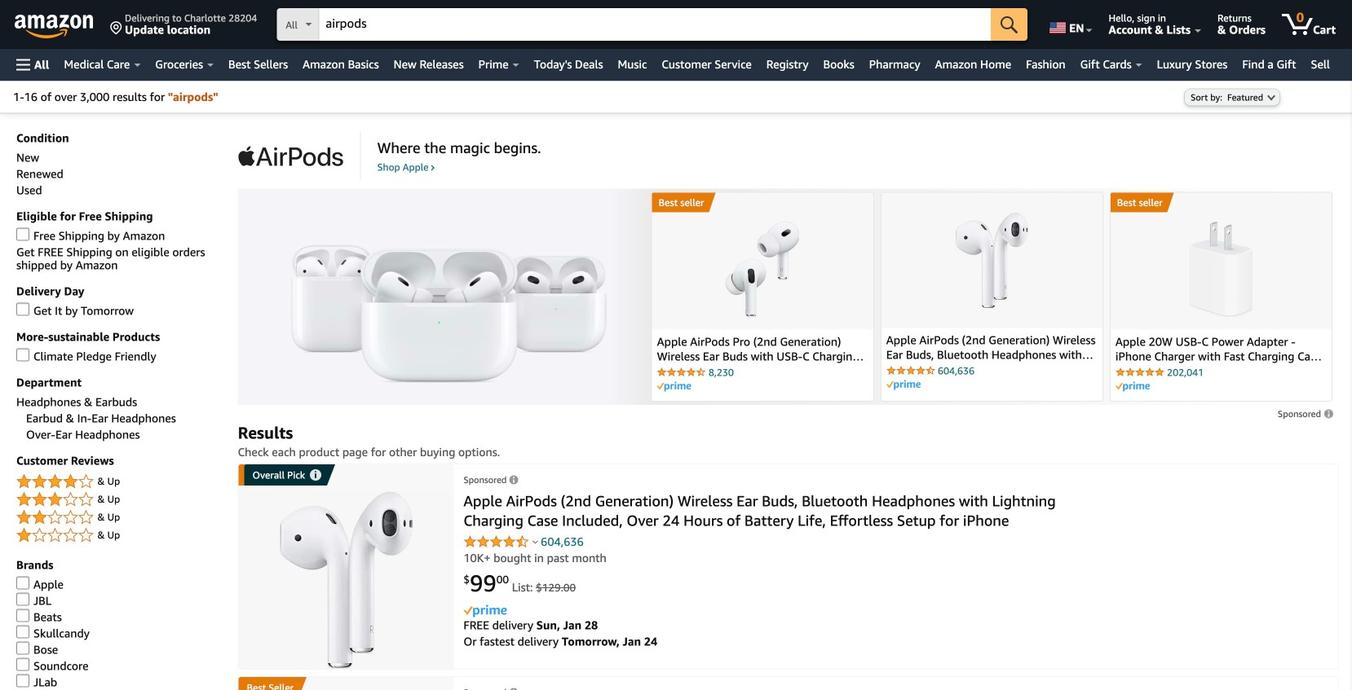 Task type: describe. For each thing, give the bounding box(es) containing it.
5 checkbox image from the top
[[16, 626, 29, 639]]

2 stars & up element
[[16, 508, 222, 528]]

dropdown image
[[1267, 94, 1276, 101]]

1 horizontal spatial eligible for prime. image
[[1116, 382, 1150, 392]]

1 star & up element
[[16, 526, 222, 546]]

or fastest delivery tomorrow, jan 24 element
[[464, 636, 658, 649]]

2 checkbox image from the top
[[16, 577, 29, 590]]

navigation navigation
[[0, 0, 1352, 81]]

eligible for prime. image
[[657, 382, 691, 392]]

sponsored ad - apple airpods (2nd generation) wireless ear buds, bluetooth headphones with lightning charging case include... image
[[279, 492, 414, 669]]

1 checkbox image from the top
[[16, 303, 29, 316]]

3 checkbox image from the top
[[16, 593, 29, 606]]

none search field inside navigation navigation
[[277, 8, 1028, 42]]



Task type: vqa. For each thing, say whether or not it's contained in the screenshot.
Neutrogena Cleansing Fragrance Free Makeup Remover Face Wipes, Cleansing Facial Towelettes for Waterproof Makeup,... image
no



Task type: locate. For each thing, give the bounding box(es) containing it.
popover image
[[533, 540, 538, 544]]

0 horizontal spatial eligible for prime. image
[[886, 380, 921, 390]]

free delivery sun, jan 28 element
[[464, 619, 598, 633]]

4 checkbox image from the top
[[16, 675, 29, 688]]

4 checkbox image from the top
[[16, 610, 29, 623]]

3 stars & up element
[[16, 491, 222, 510]]

Search Amazon text field
[[319, 9, 991, 40]]

1 checkbox image from the top
[[16, 228, 29, 241]]

None submit
[[991, 8, 1028, 41]]

2 checkbox image from the top
[[16, 349, 29, 362]]

amazon image
[[15, 15, 94, 39]]

amazon prime image
[[464, 606, 507, 618]]

6 checkbox image from the top
[[16, 642, 29, 655]]

3 checkbox image from the top
[[16, 659, 29, 672]]

group
[[239, 678, 299, 691]]

4 stars & up element
[[16, 473, 222, 492]]

None search field
[[277, 8, 1028, 42]]

checkbox image
[[16, 228, 29, 241], [16, 577, 29, 590], [16, 659, 29, 672], [16, 675, 29, 688]]

none submit inside search box
[[991, 8, 1028, 41]]

eligible for prime. image
[[886, 380, 921, 390], [1116, 382, 1150, 392]]

checkbox image
[[16, 303, 29, 316], [16, 349, 29, 362], [16, 593, 29, 606], [16, 610, 29, 623], [16, 626, 29, 639], [16, 642, 29, 655]]



